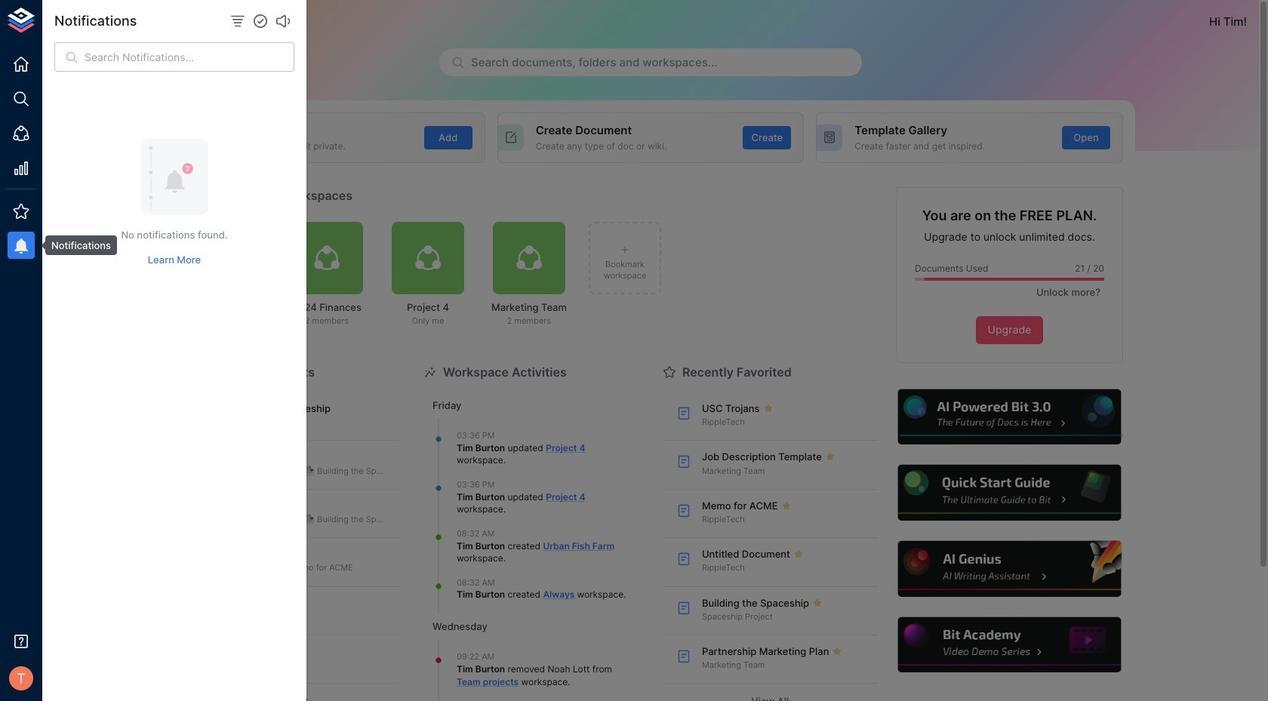Task type: locate. For each thing, give the bounding box(es) containing it.
tooltip
[[35, 236, 117, 255]]

2 help image from the top
[[896, 463, 1123, 523]]

mark all read image
[[251, 12, 270, 30]]

4 help image from the top
[[896, 615, 1123, 675]]

help image
[[896, 387, 1123, 447], [896, 463, 1123, 523], [896, 539, 1123, 599], [896, 615, 1123, 675]]



Task type: vqa. For each thing, say whether or not it's contained in the screenshot.
Sound On icon
yes



Task type: describe. For each thing, give the bounding box(es) containing it.
Search Notifications... text field
[[85, 42, 294, 72]]

sound on image
[[274, 12, 292, 30]]

1 help image from the top
[[896, 387, 1123, 447]]

3 help image from the top
[[896, 539, 1123, 599]]



